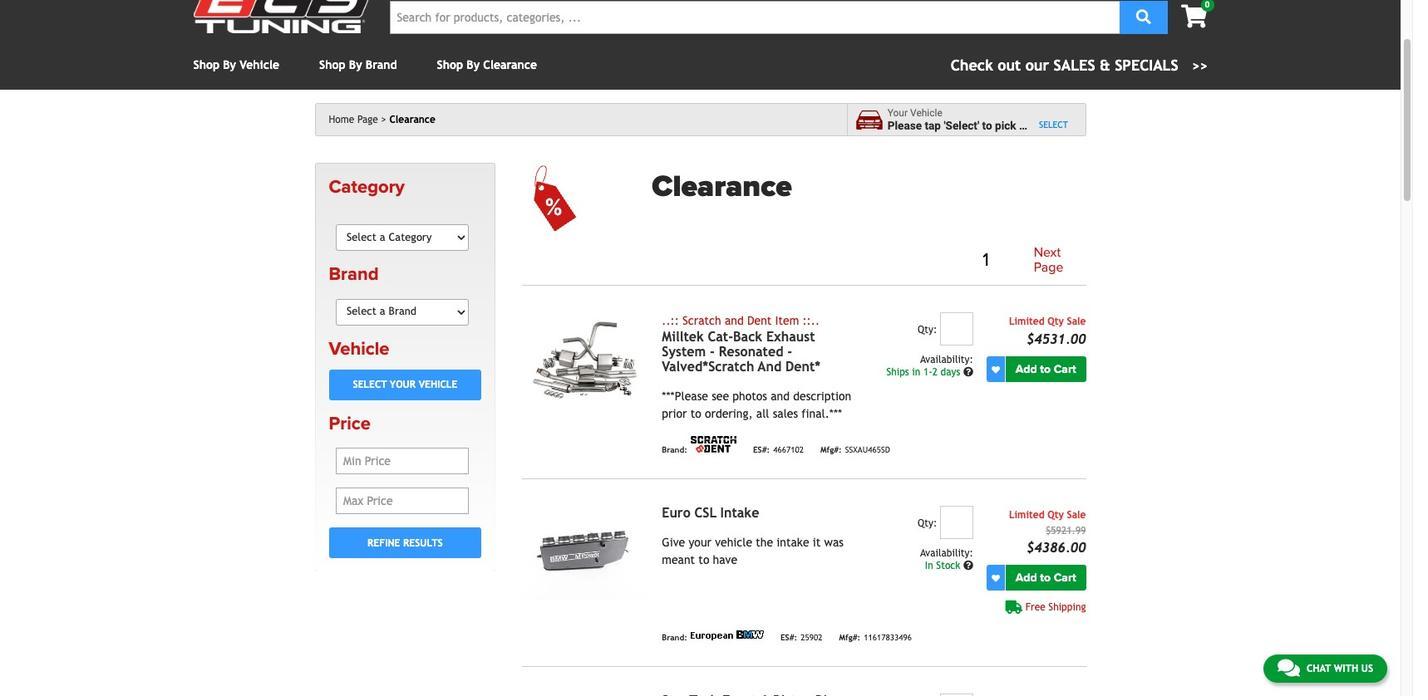 Task type: describe. For each thing, give the bounding box(es) containing it.
by for vehicle
[[223, 58, 236, 72]]

us
[[1362, 663, 1373, 675]]

next page
[[1034, 244, 1064, 276]]

4667102
[[773, 446, 804, 455]]

intake
[[720, 506, 759, 521]]

in
[[925, 561, 933, 572]]

select link
[[1039, 120, 1068, 130]]

tap
[[925, 119, 941, 132]]

limited for $5921.99
[[1009, 510, 1045, 521]]

by for clearance
[[467, 58, 480, 72]]

1-
[[924, 367, 933, 378]]

price
[[329, 413, 371, 435]]

ships
[[887, 367, 909, 378]]

select your vehicle link
[[329, 370, 482, 401]]

ships in 1-2 days
[[887, 367, 964, 378]]

exhaust
[[766, 329, 815, 345]]

specials
[[1115, 57, 1179, 74]]

add to cart for give your vehicle the intake it was meant to have
[[1016, 571, 1076, 585]]

home
[[329, 114, 354, 126]]

euro
[[662, 506, 691, 521]]

es#4667102 - ssxau465sd - milltek cat-back exhaust system - resonated - valved*scratch and dent* - ***please see photos and description prior to ordering, all sales final.*** - scratch & dent - audi image
[[522, 313, 649, 408]]

shop by vehicle link
[[193, 58, 279, 72]]

with
[[1334, 663, 1359, 675]]

1 vertical spatial clearance
[[389, 114, 436, 126]]

$4386.00
[[1027, 541, 1086, 556]]

next
[[1034, 244, 1061, 261]]

your
[[888, 107, 908, 119]]

to up free
[[1040, 571, 1051, 585]]

$4531.00
[[1027, 332, 1086, 348]]

vehicle inside your vehicle please tap 'select' to pick a vehicle
[[1028, 119, 1064, 132]]

es#: 25902
[[781, 633, 823, 643]]

page for home
[[357, 114, 378, 126]]

shipping
[[1049, 602, 1086, 614]]

brand: for ***please see photos and description prior to ordering, all sales final.***
[[662, 446, 688, 455]]

chat with us link
[[1264, 655, 1388, 683]]

refine results link
[[329, 528, 482, 559]]

a
[[1019, 119, 1025, 132]]

sales & specials link
[[951, 54, 1208, 76]]

add to cart button for ***please see photos and description prior to ordering, all sales final.***
[[1006, 357, 1086, 383]]

2
[[933, 367, 938, 378]]

home page
[[329, 114, 378, 126]]

shop for shop by clearance
[[437, 58, 463, 72]]

limited qty sale $4531.00
[[1009, 316, 1086, 348]]

scratch and dent item milltek cat-back exhaust system - resonated - valved*scratch and dent*
[[662, 314, 821, 375]]

pick
[[995, 119, 1016, 132]]

dent
[[747, 314, 772, 328]]

add to cart button for give your vehicle the intake it was meant to have
[[1006, 566, 1086, 591]]

***please see photos and description prior to ordering, all sales final.***
[[662, 390, 852, 421]]

vehicle inside your vehicle please tap 'select' to pick a vehicle
[[910, 107, 943, 119]]

availability: for give your vehicle the intake it was meant to have
[[920, 548, 974, 560]]

***please
[[662, 390, 708, 403]]

cart for give your vehicle the intake it was meant to have
[[1054, 571, 1076, 585]]

1 - from the left
[[710, 344, 715, 360]]

euro csl intake
[[662, 506, 759, 521]]

item
[[775, 314, 799, 328]]

in stock
[[925, 561, 964, 572]]

25902
[[801, 633, 823, 643]]

milltek cat-back exhaust system - resonated - valved*scratch and dent* link
[[662, 329, 821, 375]]

was
[[824, 536, 844, 550]]

ordering,
[[705, 408, 753, 421]]

scratch & dent - corporate logo image
[[691, 437, 737, 453]]

add to cart for ***please see photos and description prior to ordering, all sales final.***
[[1016, 363, 1076, 377]]

scratch
[[683, 314, 721, 328]]

in
[[912, 367, 921, 378]]

free
[[1026, 602, 1046, 614]]

your for give
[[689, 536, 712, 550]]

es#: for have
[[781, 633, 798, 643]]

ssxau465sd
[[845, 446, 890, 455]]

resonated
[[719, 344, 784, 360]]

search image
[[1136, 9, 1151, 24]]

please
[[888, 119, 922, 132]]

qty for $4531.00
[[1048, 316, 1064, 328]]

results
[[403, 538, 443, 549]]

genuine european bmw - corporate logo image
[[691, 631, 764, 641]]

the
[[756, 536, 773, 550]]

11617833496
[[864, 633, 912, 643]]

page for next
[[1034, 259, 1064, 276]]

add to wish list image for give your vehicle the intake it was meant to have
[[992, 574, 1000, 583]]

dent*
[[786, 359, 821, 375]]

and inside ***please see photos and description prior to ordering, all sales final.***
[[771, 390, 790, 403]]

to inside give your vehicle the intake it was meant to have
[[699, 554, 710, 567]]

category
[[329, 176, 405, 198]]

system
[[662, 344, 706, 360]]

mfg#: for ***please see photos and description prior to ordering, all sales final.***
[[821, 446, 842, 455]]

shop for shop by vehicle
[[193, 58, 220, 72]]

home page link
[[329, 114, 386, 126]]

1 link
[[973, 247, 999, 274]]

cat-
[[708, 329, 733, 345]]

0 vertical spatial clearance
[[483, 58, 537, 72]]

&
[[1100, 57, 1111, 74]]

back
[[733, 329, 762, 345]]



Task type: locate. For each thing, give the bounding box(es) containing it.
1 horizontal spatial shop
[[319, 58, 346, 72]]

0 vertical spatial es#:
[[753, 446, 770, 455]]

3 by from the left
[[467, 58, 480, 72]]

question circle image
[[964, 368, 974, 378]]

select inside select your vehicle link
[[353, 379, 387, 391]]

your inside give your vehicle the intake it was meant to have
[[689, 536, 712, 550]]

0 vertical spatial add to wish list image
[[992, 366, 1000, 374]]

page right home
[[357, 114, 378, 126]]

paginated product list navigation navigation
[[652, 243, 1086, 279]]

0 vertical spatial select
[[1039, 120, 1068, 130]]

final.***
[[802, 408, 842, 421]]

2 by from the left
[[349, 58, 362, 72]]

1 vertical spatial limited
[[1009, 510, 1045, 521]]

0 vertical spatial and
[[725, 314, 744, 328]]

cart up shipping
[[1054, 571, 1076, 585]]

description
[[793, 390, 852, 403]]

comments image
[[1278, 658, 1300, 678]]

2 add to cart button from the top
[[1006, 566, 1086, 591]]

sale up $5921.99
[[1067, 510, 1086, 521]]

valved*scratch
[[662, 359, 754, 375]]

1 vertical spatial select
[[353, 379, 387, 391]]

and up 'back'
[[725, 314, 744, 328]]

qty up $4531.00
[[1048, 316, 1064, 328]]

2 shop from the left
[[319, 58, 346, 72]]

brand: for give your vehicle the intake it was meant to have
[[662, 633, 688, 643]]

1 vertical spatial availability:
[[920, 548, 974, 560]]

qty inside "limited qty sale $5921.99 $4386.00"
[[1048, 510, 1064, 521]]

sale up $4531.00
[[1067, 316, 1086, 328]]

1 brand: from the top
[[662, 446, 688, 455]]

add to cart button up free shipping
[[1006, 566, 1086, 591]]

shop by brand
[[319, 58, 397, 72]]

2 cart from the top
[[1054, 571, 1076, 585]]

to inside your vehicle please tap 'select' to pick a vehicle
[[982, 119, 992, 132]]

vehicle
[[240, 58, 279, 72], [910, 107, 943, 119], [329, 338, 389, 360], [419, 379, 458, 391]]

all
[[756, 408, 769, 421]]

0 vertical spatial mfg#:
[[821, 446, 842, 455]]

0 vertical spatial sale
[[1067, 316, 1086, 328]]

0 vertical spatial add
[[1016, 363, 1037, 377]]

0 vertical spatial qty
[[1048, 316, 1064, 328]]

1 horizontal spatial vehicle
[[1028, 119, 1064, 132]]

1 vertical spatial your
[[689, 536, 712, 550]]

0 horizontal spatial page
[[357, 114, 378, 126]]

1 horizontal spatial your
[[689, 536, 712, 550]]

0 horizontal spatial your
[[390, 379, 416, 391]]

1 limited from the top
[[1009, 316, 1045, 328]]

to down $4531.00
[[1040, 363, 1051, 377]]

$5921.99
[[1046, 526, 1086, 537]]

2 brand: from the top
[[662, 633, 688, 643]]

cart for ***please see photos and description prior to ordering, all sales final.***
[[1054, 363, 1076, 377]]

page right 1 link
[[1034, 259, 1064, 276]]

1 horizontal spatial page
[[1034, 259, 1064, 276]]

1 vertical spatial and
[[771, 390, 790, 403]]

qty: for give your vehicle the intake it was meant to have
[[918, 518, 937, 530]]

1 vertical spatial brand
[[329, 264, 379, 285]]

add for give your vehicle the intake it was meant to have
[[1016, 571, 1037, 585]]

0 vertical spatial availability:
[[920, 354, 974, 366]]

0 vertical spatial add to cart button
[[1006, 357, 1086, 383]]

1 vertical spatial es#:
[[781, 633, 798, 643]]

1 horizontal spatial by
[[349, 58, 362, 72]]

shop by clearance
[[437, 58, 537, 72]]

it
[[813, 536, 821, 550]]

2 add from the top
[[1016, 571, 1037, 585]]

refine results
[[368, 538, 443, 549]]

0 vertical spatial add to cart
[[1016, 363, 1076, 377]]

limited for $4531.00
[[1009, 316, 1045, 328]]

1 sale from the top
[[1067, 316, 1086, 328]]

cart down $4531.00
[[1054, 363, 1076, 377]]

1 vertical spatial cart
[[1054, 571, 1076, 585]]

0 horizontal spatial -
[[710, 344, 715, 360]]

2 sale from the top
[[1067, 510, 1086, 521]]

to
[[982, 119, 992, 132], [1040, 363, 1051, 377], [691, 408, 702, 421], [699, 554, 710, 567], [1040, 571, 1051, 585]]

vehicle right a
[[1028, 119, 1064, 132]]

availability: up days
[[920, 354, 974, 366]]

3 shop from the left
[[437, 58, 463, 72]]

sale
[[1067, 316, 1086, 328], [1067, 510, 1086, 521]]

1 shop from the left
[[193, 58, 220, 72]]

es#: left 25902
[[781, 633, 798, 643]]

select for "select" link
[[1039, 120, 1068, 130]]

sales & specials
[[1054, 57, 1179, 74]]

vehicle inside select your vehicle link
[[419, 379, 458, 391]]

qty for $5921.99
[[1048, 510, 1064, 521]]

chat with us
[[1307, 663, 1373, 675]]

es#: 4667102
[[753, 446, 804, 455]]

to left pick
[[982, 119, 992, 132]]

2 horizontal spatial clearance
[[652, 169, 792, 205]]

0 horizontal spatial clearance
[[389, 114, 436, 126]]

to down ***please
[[691, 408, 702, 421]]

2 limited from the top
[[1009, 510, 1045, 521]]

select right a
[[1039, 120, 1068, 130]]

1 horizontal spatial select
[[1039, 120, 1068, 130]]

1 by from the left
[[223, 58, 236, 72]]

shop by vehicle
[[193, 58, 279, 72]]

1 vertical spatial add
[[1016, 571, 1037, 585]]

Min Price number field
[[336, 448, 469, 475]]

add to cart button down $4531.00
[[1006, 357, 1086, 383]]

mfg#: for give your vehicle the intake it was meant to have
[[839, 633, 861, 643]]

qty inside 'limited qty sale $4531.00'
[[1048, 316, 1064, 328]]

0 vertical spatial brand:
[[662, 446, 688, 455]]

1 horizontal spatial clearance
[[483, 58, 537, 72]]

shopping cart image
[[1181, 5, 1208, 28]]

page inside paginated product list navigation navigation
[[1034, 259, 1064, 276]]

days
[[941, 367, 961, 378]]

vehicle
[[1028, 119, 1064, 132], [715, 536, 752, 550]]

1 horizontal spatial es#:
[[781, 633, 798, 643]]

'select'
[[944, 119, 980, 132]]

0 vertical spatial page
[[357, 114, 378, 126]]

1 add to wish list image from the top
[[992, 366, 1000, 374]]

and
[[725, 314, 744, 328], [771, 390, 790, 403]]

1 cart from the top
[[1054, 363, 1076, 377]]

ecs tuning image
[[193, 0, 376, 33]]

0 horizontal spatial vehicle
[[715, 536, 752, 550]]

0 link
[[1168, 0, 1214, 30]]

1 vertical spatial qty:
[[918, 518, 937, 530]]

mfg#: left 11617833496
[[839, 633, 861, 643]]

give your vehicle the intake it was meant to have
[[662, 536, 844, 567]]

refine
[[368, 538, 400, 549]]

1 vertical spatial mfg#:
[[839, 633, 861, 643]]

0 vertical spatial your
[[390, 379, 416, 391]]

add to wish list image
[[992, 366, 1000, 374], [992, 574, 1000, 583]]

2 - from the left
[[788, 344, 792, 360]]

to inside ***please see photos and description prior to ordering, all sales final.***
[[691, 408, 702, 421]]

1 vertical spatial add to wish list image
[[992, 574, 1000, 583]]

milltek
[[662, 329, 704, 345]]

limited up $4531.00
[[1009, 316, 1045, 328]]

sales
[[1054, 57, 1095, 74]]

mfg#: 11617833496
[[839, 633, 912, 643]]

0 vertical spatial qty:
[[918, 324, 937, 336]]

qty:
[[918, 324, 937, 336], [918, 518, 937, 530]]

-
[[710, 344, 715, 360], [788, 344, 792, 360]]

add for ***please see photos and description prior to ordering, all sales final.***
[[1016, 363, 1037, 377]]

1 vertical spatial page
[[1034, 259, 1064, 276]]

shop
[[193, 58, 220, 72], [319, 58, 346, 72], [437, 58, 463, 72]]

sale inside "limited qty sale $5921.99 $4386.00"
[[1067, 510, 1086, 521]]

qty up $5921.99
[[1048, 510, 1064, 521]]

2 qty from the top
[[1048, 510, 1064, 521]]

es#25902 - 11617833496 - euro csl intake - give your vehicle the intake it was meant to have - genuine european bmw - bmw image
[[522, 506, 649, 601]]

0 horizontal spatial shop
[[193, 58, 220, 72]]

sale for $4531.00
[[1067, 316, 1086, 328]]

1 vertical spatial add to cart button
[[1006, 566, 1086, 591]]

1 vertical spatial sale
[[1067, 510, 1086, 521]]

vehicle inside give your vehicle the intake it was meant to have
[[715, 536, 752, 550]]

question circle image
[[964, 561, 974, 571]]

clearance
[[483, 58, 537, 72], [389, 114, 436, 126], [652, 169, 792, 205]]

select for select your vehicle
[[353, 379, 387, 391]]

0 vertical spatial cart
[[1054, 363, 1076, 377]]

None number field
[[940, 313, 974, 346], [940, 506, 974, 540], [940, 694, 974, 697], [940, 313, 974, 346], [940, 506, 974, 540], [940, 694, 974, 697]]

2 add to cart from the top
[[1016, 571, 1076, 585]]

es#: for sales
[[753, 446, 770, 455]]

0 horizontal spatial by
[[223, 58, 236, 72]]

add down $4531.00
[[1016, 363, 1037, 377]]

and inside scratch and dent item milltek cat-back exhaust system - resonated - valved*scratch and dent*
[[725, 314, 744, 328]]

chat
[[1307, 663, 1331, 675]]

2 availability: from the top
[[920, 548, 974, 560]]

select your vehicle
[[353, 379, 458, 391]]

1 vertical spatial qty
[[1048, 510, 1064, 521]]

have
[[713, 554, 738, 567]]

your right give
[[689, 536, 712, 550]]

limited up $4386.00
[[1009, 510, 1045, 521]]

add to cart up free shipping
[[1016, 571, 1076, 585]]

es#: left '4667102'
[[753, 446, 770, 455]]

see
[[712, 390, 729, 403]]

1 vertical spatial vehicle
[[715, 536, 752, 550]]

select up price
[[353, 379, 387, 391]]

0 vertical spatial vehicle
[[1028, 119, 1064, 132]]

- right and
[[788, 344, 792, 360]]

mfg#:
[[821, 446, 842, 455], [839, 633, 861, 643]]

2 vertical spatial clearance
[[652, 169, 792, 205]]

limited inside 'limited qty sale $4531.00'
[[1009, 316, 1045, 328]]

qty: up 1-
[[918, 324, 937, 336]]

1 vertical spatial brand:
[[662, 633, 688, 643]]

1 horizontal spatial -
[[788, 344, 792, 360]]

brand: down prior
[[662, 446, 688, 455]]

sales
[[773, 408, 798, 421]]

limited inside "limited qty sale $5921.99 $4386.00"
[[1009, 510, 1045, 521]]

0 vertical spatial brand
[[366, 58, 397, 72]]

2 horizontal spatial shop
[[437, 58, 463, 72]]

0 horizontal spatial es#:
[[753, 446, 770, 455]]

sale for $5921.99
[[1067, 510, 1086, 521]]

your up min price number field
[[390, 379, 416, 391]]

and up "sales"
[[771, 390, 790, 403]]

1 add from the top
[[1016, 363, 1037, 377]]

your vehicle please tap 'select' to pick a vehicle
[[888, 107, 1064, 132]]

1
[[983, 249, 989, 271]]

es#:
[[753, 446, 770, 455], [781, 633, 798, 643]]

csl
[[695, 506, 717, 521]]

Search text field
[[390, 1, 1120, 34]]

vehicle up the have
[[715, 536, 752, 550]]

shop by clearance link
[[437, 58, 537, 72]]

- right system in the left of the page
[[710, 344, 715, 360]]

qty: up in
[[918, 518, 937, 530]]

0 vertical spatial limited
[[1009, 316, 1045, 328]]

1 add to cart from the top
[[1016, 363, 1076, 377]]

photos
[[733, 390, 767, 403]]

0
[[1205, 0, 1210, 9]]

sale inside 'limited qty sale $4531.00'
[[1067, 316, 1086, 328]]

stock
[[936, 561, 961, 572]]

1 availability: from the top
[[920, 354, 974, 366]]

shop by brand link
[[319, 58, 397, 72]]

euro csl intake link
[[662, 506, 759, 521]]

1 qty from the top
[[1048, 316, 1064, 328]]

availability: for ***please see photos and description prior to ordering, all sales final.***
[[920, 354, 974, 366]]

add to wish list image for ***please see photos and description prior to ordering, all sales final.***
[[992, 366, 1000, 374]]

your for select
[[390, 379, 416, 391]]

meant
[[662, 554, 695, 567]]

add to cart button
[[1006, 357, 1086, 383], [1006, 566, 1086, 591]]

2 horizontal spatial by
[[467, 58, 480, 72]]

1 qty: from the top
[[918, 324, 937, 336]]

1 horizontal spatial and
[[771, 390, 790, 403]]

page
[[357, 114, 378, 126], [1034, 259, 1064, 276]]

mfg#: ssxau465sd
[[821, 446, 890, 455]]

intake
[[777, 536, 809, 550]]

brand: left genuine european bmw - corporate logo
[[662, 633, 688, 643]]

Max Price number field
[[336, 488, 469, 515]]

2 add to wish list image from the top
[[992, 574, 1000, 583]]

0 horizontal spatial select
[[353, 379, 387, 391]]

and
[[758, 359, 782, 375]]

add to cart down $4531.00
[[1016, 363, 1076, 377]]

by for brand
[[349, 58, 362, 72]]

1 add to cart button from the top
[[1006, 357, 1086, 383]]

prior
[[662, 408, 687, 421]]

limited qty sale $5921.99 $4386.00
[[1009, 510, 1086, 556]]

0 horizontal spatial and
[[725, 314, 744, 328]]

2 qty: from the top
[[918, 518, 937, 530]]

shop for shop by brand
[[319, 58, 346, 72]]

brand:
[[662, 446, 688, 455], [662, 633, 688, 643]]

qty
[[1048, 316, 1064, 328], [1048, 510, 1064, 521]]

qty: for ***please see photos and description prior to ordering, all sales final.***
[[918, 324, 937, 336]]

brand
[[366, 58, 397, 72], [329, 264, 379, 285]]

to left the have
[[699, 554, 710, 567]]

availability: up stock
[[920, 548, 974, 560]]

mfg#: left ssxau465sd
[[821, 446, 842, 455]]

add up free
[[1016, 571, 1037, 585]]

1 vertical spatial add to cart
[[1016, 571, 1076, 585]]

give
[[662, 536, 685, 550]]



Task type: vqa. For each thing, say whether or not it's contained in the screenshot.
left Parts
no



